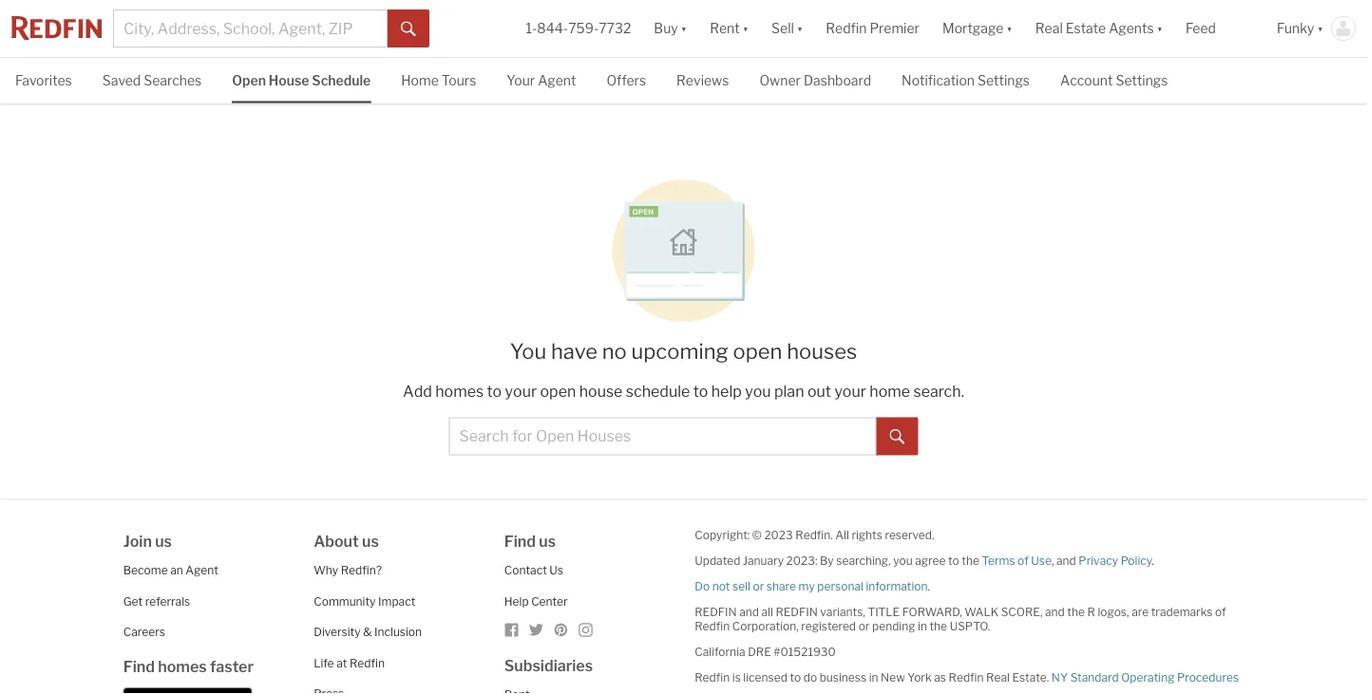 Task type: vqa. For each thing, say whether or not it's contained in the screenshot.
rightmost the your
yes



Task type: describe. For each thing, give the bounding box(es) containing it.
to left do
[[790, 671, 801, 685]]

join us
[[123, 532, 172, 551]]

1 vertical spatial real
[[986, 671, 1010, 685]]

home
[[401, 73, 439, 89]]

homes for find
[[158, 657, 207, 676]]

home tours
[[401, 73, 476, 89]]

home tours link
[[401, 58, 476, 101]]

owner dashboard
[[760, 73, 871, 89]]

about
[[314, 532, 359, 551]]

dre
[[748, 645, 771, 659]]

▾ for buy ▾
[[681, 20, 687, 36]]

and right , in the right of the page
[[1057, 554, 1076, 568]]

to right agree
[[948, 554, 959, 568]]

1 vertical spatial .
[[928, 580, 930, 594]]

corporation,
[[732, 620, 799, 634]]

new
[[881, 671, 905, 685]]

my
[[799, 580, 815, 594]]

download the redfin app on the apple app store image
[[123, 688, 252, 695]]

favorites link
[[15, 58, 72, 101]]

schedule
[[312, 73, 371, 89]]

redfin inside redfin premier button
[[826, 20, 867, 36]]

▾ for rent ▾
[[743, 20, 749, 36]]

you
[[510, 339, 547, 364]]

terms of use link
[[982, 554, 1052, 568]]

uspto.
[[950, 620, 990, 634]]

reserved.
[[885, 529, 934, 542]]

use
[[1031, 554, 1052, 568]]

agents
[[1109, 20, 1154, 36]]

1-844-759-7732
[[526, 20, 631, 36]]

in inside redfin and all redfin variants, title forward, walk score, and the r logos, are trademarks of redfin corporation, registered or pending in the uspto.
[[918, 620, 927, 634]]

us for join us
[[155, 532, 172, 551]]

agree
[[915, 554, 946, 568]]

get
[[123, 595, 143, 608]]

0 horizontal spatial of
[[1018, 554, 1029, 568]]

upcoming
[[631, 339, 729, 364]]

help center
[[504, 595, 568, 608]]

home
[[870, 382, 910, 401]]

redfin.
[[796, 529, 833, 542]]

rent ▾ button
[[710, 0, 749, 57]]

get referrals button
[[123, 595, 190, 608]]

add homes to your open house schedule to help you plan out your home search.
[[403, 382, 964, 401]]

community
[[314, 595, 376, 608]]

2 your from the left
[[835, 382, 866, 401]]

diversity
[[314, 625, 361, 639]]

0 horizontal spatial in
[[869, 671, 878, 685]]

why redfin?
[[314, 564, 382, 577]]

are
[[1132, 605, 1149, 619]]

your agent
[[507, 73, 576, 89]]

mortgage
[[942, 20, 1004, 36]]

careers button
[[123, 625, 165, 639]]

settings for notification settings
[[978, 73, 1030, 89]]

policy
[[1121, 554, 1152, 568]]

redfin and all redfin variants, title forward, walk score, and the r logos, are trademarks of redfin corporation, registered or pending in the uspto.
[[695, 605, 1226, 634]]

faster
[[210, 657, 254, 676]]

,
[[1052, 554, 1054, 568]]

funky
[[1277, 20, 1315, 36]]

copyright: © 2023 redfin. all rights reserved.
[[695, 529, 934, 542]]

why
[[314, 564, 338, 577]]

standard
[[1070, 671, 1119, 685]]

rent ▾ button
[[698, 0, 760, 57]]

redfin instagram image
[[578, 623, 594, 638]]

redfin premier button
[[815, 0, 931, 57]]

join
[[123, 532, 152, 551]]

feed button
[[1174, 0, 1266, 57]]

registered
[[801, 620, 856, 634]]

careers
[[123, 625, 165, 639]]

become an agent button
[[123, 564, 218, 577]]

do
[[804, 671, 817, 685]]

help
[[711, 382, 742, 401]]

reviews
[[677, 73, 729, 89]]

agent inside 'link'
[[538, 73, 576, 89]]

offers
[[607, 73, 646, 89]]

no
[[602, 339, 627, 364]]

redfin inside redfin and all redfin variants, title forward, walk score, and the r logos, are trademarks of redfin corporation, registered or pending in the uspto.
[[695, 620, 730, 634]]

saved searches link
[[102, 58, 202, 101]]

1 horizontal spatial the
[[962, 554, 979, 568]]

open house schedule link
[[232, 58, 371, 101]]

an
[[170, 564, 183, 577]]

redfin twitter image
[[529, 623, 544, 638]]

your agent link
[[507, 58, 576, 101]]

account
[[1060, 73, 1113, 89]]

to left help
[[693, 382, 708, 401]]

buy ▾ button
[[654, 0, 687, 57]]

estate
[[1066, 20, 1106, 36]]

▾ for mortgage ▾
[[1007, 20, 1013, 36]]

business
[[820, 671, 867, 685]]

2 vertical spatial the
[[930, 620, 947, 634]]

terms
[[982, 554, 1015, 568]]

to right add
[[487, 382, 502, 401]]

houses
[[787, 339, 857, 364]]

open for upcoming
[[733, 339, 782, 364]]

have
[[551, 339, 598, 364]]

why redfin? button
[[314, 564, 382, 577]]

homes for add
[[435, 382, 484, 401]]

&
[[363, 625, 372, 639]]

tours
[[442, 73, 476, 89]]

notification settings
[[902, 73, 1030, 89]]

City, Address, School, Agent, ZIP search field
[[113, 10, 388, 48]]

1 horizontal spatial you
[[893, 554, 913, 568]]

open for your
[[540, 382, 576, 401]]

become an agent
[[123, 564, 218, 577]]

844-
[[537, 20, 568, 36]]

real inside "link"
[[1035, 20, 1063, 36]]

sell
[[733, 580, 750, 594]]

california
[[695, 645, 745, 659]]

find for find us
[[504, 532, 536, 551]]

buy ▾ button
[[643, 0, 698, 57]]

and left all on the bottom
[[739, 605, 759, 619]]

find for find homes faster
[[123, 657, 155, 676]]

licensed
[[743, 671, 788, 685]]

▾ inside "link"
[[1157, 20, 1163, 36]]



Task type: locate. For each thing, give the bounding box(es) containing it.
1 vertical spatial the
[[1067, 605, 1085, 619]]

and
[[1057, 554, 1076, 568], [739, 605, 759, 619], [1045, 605, 1065, 619]]

notification
[[902, 73, 975, 89]]

0 horizontal spatial redfin
[[695, 605, 737, 619]]

score,
[[1001, 605, 1043, 619]]

or right sell
[[753, 580, 764, 594]]

contact us
[[504, 564, 563, 577]]

0 vertical spatial agent
[[538, 73, 576, 89]]

trademarks
[[1151, 605, 1213, 619]]

0 horizontal spatial open
[[540, 382, 576, 401]]

your right out at the right bottom
[[835, 382, 866, 401]]

real estate agents ▾ button
[[1024, 0, 1174, 57]]

redfin is licensed to do business in new york as redfin real estate. ny standard operating procedures
[[695, 671, 1239, 685]]

1 horizontal spatial open
[[733, 339, 782, 364]]

settings inside notification settings "link"
[[978, 73, 1030, 89]]

1 vertical spatial of
[[1215, 605, 1226, 619]]

redfin?
[[341, 564, 382, 577]]

diversity & inclusion button
[[314, 625, 422, 639]]

ny
[[1052, 671, 1068, 685]]

1 horizontal spatial find
[[504, 532, 536, 551]]

1 us from the left
[[155, 532, 172, 551]]

real estate agents ▾ link
[[1035, 0, 1163, 57]]

1 vertical spatial find
[[123, 657, 155, 676]]

homes up download the redfin app on the apple app store image
[[158, 657, 207, 676]]

owner
[[760, 73, 801, 89]]

not
[[712, 580, 730, 594]]

1 horizontal spatial or
[[859, 620, 870, 634]]

▾ right buy
[[681, 20, 687, 36]]

saved searches
[[102, 73, 202, 89]]

redfin left premier
[[826, 20, 867, 36]]

0 horizontal spatial homes
[[158, 657, 207, 676]]

0 horizontal spatial find
[[123, 657, 155, 676]]

redfin left is
[[695, 671, 730, 685]]

1 horizontal spatial in
[[918, 620, 927, 634]]

searching,
[[836, 554, 891, 568]]

by
[[820, 554, 834, 568]]

is
[[732, 671, 741, 685]]

procedures
[[1177, 671, 1239, 685]]

the left r
[[1067, 605, 1085, 619]]

us up us
[[539, 532, 556, 551]]

agent right your
[[538, 73, 576, 89]]

5 ▾ from the left
[[1157, 20, 1163, 36]]

2 us from the left
[[362, 532, 379, 551]]

real left estate.
[[986, 671, 1010, 685]]

settings for account settings
[[1116, 73, 1168, 89]]

homes right add
[[435, 382, 484, 401]]

1 horizontal spatial your
[[835, 382, 866, 401]]

1 horizontal spatial submit search image
[[890, 429, 905, 445]]

favorites
[[15, 73, 72, 89]]

0 vertical spatial open
[[733, 339, 782, 364]]

subsidiaries
[[504, 657, 593, 675]]

privacy
[[1079, 554, 1118, 568]]

0 horizontal spatial settings
[[978, 73, 1030, 89]]

0 horizontal spatial you
[[745, 382, 771, 401]]

plan
[[774, 382, 804, 401]]

forward,
[[902, 605, 962, 619]]

sell
[[772, 20, 794, 36]]

as
[[934, 671, 946, 685]]

search.
[[914, 382, 964, 401]]

become
[[123, 564, 168, 577]]

redfin right at
[[350, 656, 385, 670]]

open house schedule
[[232, 73, 371, 89]]

us for about us
[[362, 532, 379, 551]]

of left use
[[1018, 554, 1029, 568]]

0 vertical spatial the
[[962, 554, 979, 568]]

out
[[808, 382, 831, 401]]

0 horizontal spatial real
[[986, 671, 1010, 685]]

1 horizontal spatial .
[[1152, 554, 1154, 568]]

settings inside account settings link
[[1116, 73, 1168, 89]]

your down you
[[505, 382, 537, 401]]

open up help
[[733, 339, 782, 364]]

0 vertical spatial homes
[[435, 382, 484, 401]]

redfin pinterest image
[[554, 623, 569, 638]]

community impact button
[[314, 595, 415, 608]]

homes
[[435, 382, 484, 401], [158, 657, 207, 676]]

redfin facebook image
[[504, 623, 519, 638]]

0 vertical spatial .
[[1152, 554, 1154, 568]]

open
[[232, 73, 266, 89]]

0 horizontal spatial us
[[155, 532, 172, 551]]

the left terms
[[962, 554, 979, 568]]

or down title
[[859, 620, 870, 634]]

2 horizontal spatial us
[[539, 532, 556, 551]]

diversity & inclusion
[[314, 625, 422, 639]]

1 vertical spatial homes
[[158, 657, 207, 676]]

us for find us
[[539, 532, 556, 551]]

find us
[[504, 532, 556, 551]]

buy
[[654, 20, 678, 36]]

0 vertical spatial you
[[745, 382, 771, 401]]

walk
[[965, 605, 999, 619]]

▾ right sell in the right top of the page
[[797, 20, 803, 36]]

. right privacy
[[1152, 554, 1154, 568]]

0 horizontal spatial submit search image
[[401, 22, 416, 37]]

you left plan
[[745, 382, 771, 401]]

open left house
[[540, 382, 576, 401]]

in
[[918, 620, 927, 634], [869, 671, 878, 685]]

redfin down my
[[776, 605, 818, 619]]

1 horizontal spatial settings
[[1116, 73, 1168, 89]]

you up 'information'
[[893, 554, 913, 568]]

▾ right agents
[[1157, 20, 1163, 36]]

1 horizontal spatial agent
[[538, 73, 576, 89]]

submit search image down home
[[890, 429, 905, 445]]

house
[[579, 382, 623, 401]]

0 vertical spatial of
[[1018, 554, 1029, 568]]

real left the estate
[[1035, 20, 1063, 36]]

1 horizontal spatial homes
[[435, 382, 484, 401]]

impact
[[378, 595, 415, 608]]

1 horizontal spatial real
[[1035, 20, 1063, 36]]

variants,
[[820, 605, 865, 619]]

mortgage ▾ button
[[931, 0, 1024, 57]]

submit search image
[[401, 22, 416, 37], [890, 429, 905, 445]]

settings down agents
[[1116, 73, 1168, 89]]

1 vertical spatial submit search image
[[890, 429, 905, 445]]

0 horizontal spatial your
[[505, 382, 537, 401]]

r
[[1087, 605, 1095, 619]]

0 vertical spatial real
[[1035, 20, 1063, 36]]

1 horizontal spatial us
[[362, 532, 379, 551]]

of inside redfin and all redfin variants, title forward, walk score, and the r logos, are trademarks of redfin corporation, registered or pending in the uspto.
[[1215, 605, 1226, 619]]

submit search image up home
[[401, 22, 416, 37]]

sell ▾
[[772, 20, 803, 36]]

settings down mortgage ▾ button
[[978, 73, 1030, 89]]

redfin down not
[[695, 605, 737, 619]]

account settings link
[[1060, 58, 1168, 101]]

7732
[[599, 20, 631, 36]]

0 vertical spatial submit search image
[[401, 22, 416, 37]]

the down forward,
[[930, 620, 947, 634]]

help center button
[[504, 595, 568, 608]]

1 vertical spatial you
[[893, 554, 913, 568]]

©
[[752, 529, 762, 542]]

life at redfin button
[[314, 656, 385, 670]]

#01521930
[[774, 645, 836, 659]]

1 vertical spatial agent
[[186, 564, 218, 577]]

rent ▾
[[710, 20, 749, 36]]

us up the redfin?
[[362, 532, 379, 551]]

0 horizontal spatial or
[[753, 580, 764, 594]]

1 settings from the left
[[978, 73, 1030, 89]]

help
[[504, 595, 529, 608]]

or inside redfin and all redfin variants, title forward, walk score, and the r logos, are trademarks of redfin corporation, registered or pending in the uspto.
[[859, 620, 870, 634]]

1 redfin from the left
[[695, 605, 737, 619]]

1 your from the left
[[505, 382, 537, 401]]

in left the new
[[869, 671, 878, 685]]

Search for Open Houses search field
[[449, 417, 877, 455]]

3 ▾ from the left
[[797, 20, 803, 36]]

6 ▾ from the left
[[1317, 20, 1324, 36]]

redfin up california
[[695, 620, 730, 634]]

offers link
[[607, 58, 646, 101]]

1 horizontal spatial redfin
[[776, 605, 818, 619]]

inclusion
[[374, 625, 422, 639]]

of
[[1018, 554, 1029, 568], [1215, 605, 1226, 619]]

. down agree
[[928, 580, 930, 594]]

▾ for funky ▾
[[1317, 20, 1324, 36]]

759-
[[568, 20, 599, 36]]

us
[[155, 532, 172, 551], [362, 532, 379, 551], [539, 532, 556, 551]]

2 ▾ from the left
[[743, 20, 749, 36]]

pending
[[872, 620, 915, 634]]

logos,
[[1098, 605, 1129, 619]]

3 us from the left
[[539, 532, 556, 551]]

find down careers
[[123, 657, 155, 676]]

you
[[745, 382, 771, 401], [893, 554, 913, 568]]

and right score,
[[1045, 605, 1065, 619]]

1 vertical spatial open
[[540, 382, 576, 401]]

all
[[835, 529, 849, 542]]

agent
[[538, 73, 576, 89], [186, 564, 218, 577]]

york
[[908, 671, 932, 685]]

buy ▾
[[654, 20, 687, 36]]

0 vertical spatial find
[[504, 532, 536, 551]]

add
[[403, 382, 432, 401]]

do not sell or share my personal information .
[[695, 580, 930, 594]]

at
[[337, 656, 347, 670]]

4 ▾ from the left
[[1007, 20, 1013, 36]]

premier
[[870, 20, 920, 36]]

0 horizontal spatial agent
[[186, 564, 218, 577]]

0 horizontal spatial the
[[930, 620, 947, 634]]

1 ▾ from the left
[[681, 20, 687, 36]]

the
[[962, 554, 979, 568], [1067, 605, 1085, 619], [930, 620, 947, 634]]

us right join
[[155, 532, 172, 551]]

2 redfin from the left
[[776, 605, 818, 619]]

operating
[[1121, 671, 1175, 685]]

rights
[[852, 529, 883, 542]]

0 vertical spatial or
[[753, 580, 764, 594]]

find up 'contact'
[[504, 532, 536, 551]]

2 horizontal spatial the
[[1067, 605, 1085, 619]]

2 settings from the left
[[1116, 73, 1168, 89]]

open
[[733, 339, 782, 364], [540, 382, 576, 401]]

house
[[269, 73, 309, 89]]

find
[[504, 532, 536, 551], [123, 657, 155, 676]]

1 vertical spatial or
[[859, 620, 870, 634]]

▾ right the mortgage at the right top of page
[[1007, 20, 1013, 36]]

▾ for sell ▾
[[797, 20, 803, 36]]

rent
[[710, 20, 740, 36]]

1 vertical spatial in
[[869, 671, 878, 685]]

in down forward,
[[918, 620, 927, 634]]

0 vertical spatial in
[[918, 620, 927, 634]]

center
[[531, 595, 568, 608]]

of right trademarks
[[1215, 605, 1226, 619]]

redfin right as
[[949, 671, 984, 685]]

agent right an
[[186, 564, 218, 577]]

0 horizontal spatial .
[[928, 580, 930, 594]]

▾ right "funky"
[[1317, 20, 1324, 36]]

▾ right rent
[[743, 20, 749, 36]]

1 horizontal spatial of
[[1215, 605, 1226, 619]]



